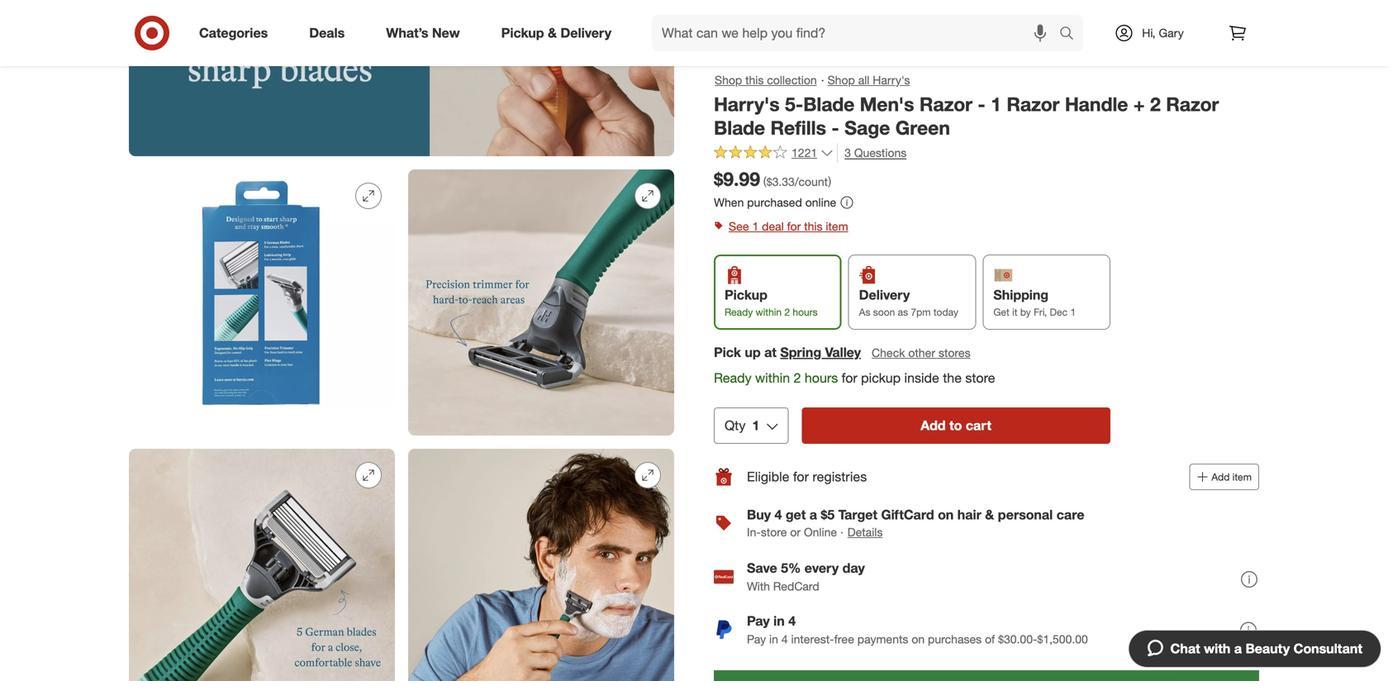 Task type: locate. For each thing, give the bounding box(es) containing it.
1
[[991, 93, 1002, 116], [753, 219, 759, 234], [1071, 306, 1077, 318], [753, 418, 760, 434]]

2 shop from the left
[[828, 73, 856, 87]]

1 vertical spatial hours
[[805, 370, 838, 386]]

blade up refills
[[804, 93, 855, 116]]

harry's up men's
[[873, 73, 911, 87]]

within down at
[[756, 370, 790, 386]]

0 horizontal spatial 2
[[785, 306, 790, 318]]

chat
[[1171, 641, 1201, 657]]

1 horizontal spatial razor
[[1007, 93, 1060, 116]]

delivery
[[561, 25, 612, 41], [860, 287, 910, 303]]

free
[[835, 632, 855, 647]]

when
[[714, 195, 744, 210]]

shop left collection
[[715, 73, 743, 87]]

0 horizontal spatial pickup
[[502, 25, 544, 41]]

shop left all
[[828, 73, 856, 87]]

1 vertical spatial 2
[[785, 306, 790, 318]]

& inside buy 4 get a $5 target giftcard on hair & personal care in-store or online ∙ details
[[986, 507, 995, 523]]

cart
[[966, 418, 992, 434]]

0 horizontal spatial -
[[832, 116, 840, 140]]

new
[[432, 25, 460, 41]]

1 vertical spatial for
[[842, 370, 858, 386]]

0 vertical spatial pickup
[[502, 25, 544, 41]]

hi,
[[1143, 26, 1156, 40]]

in down redcard
[[774, 613, 785, 629]]

on right payments
[[912, 632, 925, 647]]

0 vertical spatial 4
[[775, 507, 782, 523]]

a inside buy 4 get a $5 target giftcard on hair & personal care in-store or online ∙ details
[[810, 507, 818, 523]]

0 horizontal spatial razor
[[920, 93, 973, 116]]

1 vertical spatial a
[[1235, 641, 1243, 657]]

1 horizontal spatial pickup
[[725, 287, 768, 303]]

0 vertical spatial hours
[[793, 306, 818, 318]]

1 horizontal spatial on
[[938, 507, 954, 523]]

0 vertical spatial pay
[[747, 613, 770, 629]]

for right eligible
[[794, 469, 809, 485]]

0 vertical spatial on
[[938, 507, 954, 523]]

categories link
[[185, 15, 289, 51]]

pickup right new
[[502, 25, 544, 41]]

2 pay from the top
[[747, 632, 766, 647]]

2 horizontal spatial razor
[[1167, 93, 1220, 116]]

1 shop from the left
[[715, 73, 743, 87]]

1 vertical spatial pickup
[[725, 287, 768, 303]]

0 horizontal spatial delivery
[[561, 25, 612, 41]]

harry&#39;s 5-blade men&#39;s razor - 1 razor handle + 2 razor blade refills - sage green, 2 of 8, play video image
[[129, 0, 675, 156]]

1 horizontal spatial add
[[1212, 471, 1230, 483]]

hours down the spring valley button
[[805, 370, 838, 386]]

redcard
[[774, 579, 820, 594]]

inside
[[905, 370, 940, 386]]

0 horizontal spatial on
[[912, 632, 925, 647]]

harry&#39;s 5-blade men&#39;s razor - 1 razor handle + 2 razor blade refills - sage green, 3 of 8 image
[[129, 170, 395, 436]]

harry's down shop this collection link
[[714, 93, 780, 116]]

2 right the +
[[1151, 93, 1161, 116]]

for down valley
[[842, 370, 858, 386]]

store left or at bottom
[[761, 525, 787, 540]]

save 5% every day with redcard
[[747, 560, 865, 594]]

blade up 1221 link
[[714, 116, 766, 140]]

4 left "interest-"
[[782, 632, 788, 647]]

pickup inside pickup ready within 2 hours
[[725, 287, 768, 303]]

hours
[[793, 306, 818, 318], [805, 370, 838, 386]]

0 vertical spatial this
[[746, 73, 764, 87]]

add item button
[[1190, 464, 1260, 490]]

qty
[[725, 418, 746, 434]]

within inside pickup ready within 2 hours
[[756, 306, 782, 318]]

razor up green
[[920, 93, 973, 116]]

1 vertical spatial &
[[986, 507, 995, 523]]

1 horizontal spatial shop
[[828, 73, 856, 87]]

shop this collection
[[715, 73, 817, 87]]

+
[[1134, 93, 1146, 116]]

see
[[729, 219, 750, 234]]

buy
[[747, 507, 771, 523]]

stores
[[939, 346, 971, 360]]

this down online
[[805, 219, 823, 234]]

0 vertical spatial delivery
[[561, 25, 612, 41]]

2 horizontal spatial 2
[[1151, 93, 1161, 116]]

eligible for registries
[[747, 469, 867, 485]]

1 vertical spatial 4
[[789, 613, 796, 629]]

0 horizontal spatial add
[[921, 418, 946, 434]]

2 vertical spatial 4
[[782, 632, 788, 647]]

2 razor from the left
[[1007, 93, 1060, 116]]

3
[[845, 146, 851, 160]]

1 vertical spatial add
[[1212, 471, 1230, 483]]

harry&#39;s 5-blade men&#39;s razor - 1 razor handle + 2 razor blade refills - sage green, 5 of 8 image
[[129, 449, 395, 681]]

2 down spring
[[794, 370, 801, 386]]

4 left get on the right of the page
[[775, 507, 782, 523]]

0 vertical spatial ready
[[725, 306, 753, 318]]

pickup up up
[[725, 287, 768, 303]]

categories
[[199, 25, 268, 41]]

1 horizontal spatial item
[[1233, 471, 1252, 483]]

in-
[[747, 525, 761, 540]]

1 vertical spatial harry's
[[714, 93, 780, 116]]

(
[[764, 174, 767, 189]]

harry's inside 'harry's 5-blade men's razor - 1 razor handle + 2 razor blade refills - sage green'
[[714, 93, 780, 116]]

1 vertical spatial delivery
[[860, 287, 910, 303]]

2 up "pick up at spring valley"
[[785, 306, 790, 318]]

ready up pick on the bottom of page
[[725, 306, 753, 318]]

razor right the +
[[1167, 93, 1220, 116]]

0 vertical spatial item
[[826, 219, 849, 234]]

payments
[[858, 632, 909, 647]]

other
[[909, 346, 936, 360]]

this left collection
[[746, 73, 764, 87]]

ready
[[725, 306, 753, 318], [714, 370, 752, 386]]

1 horizontal spatial this
[[805, 219, 823, 234]]

1 vertical spatial on
[[912, 632, 925, 647]]

0 horizontal spatial blade
[[714, 116, 766, 140]]

2 vertical spatial for
[[794, 469, 809, 485]]

4
[[775, 507, 782, 523], [789, 613, 796, 629], [782, 632, 788, 647]]

hours inside pickup ready within 2 hours
[[793, 306, 818, 318]]

add for add to cart
[[921, 418, 946, 434]]

0 vertical spatial 2
[[1151, 93, 1161, 116]]

hours up spring
[[793, 306, 818, 318]]

giftcard
[[882, 507, 935, 523]]

0 vertical spatial add
[[921, 418, 946, 434]]

&
[[548, 25, 557, 41], [986, 507, 995, 523]]

1 razor from the left
[[920, 93, 973, 116]]

0 vertical spatial &
[[548, 25, 557, 41]]

1 vertical spatial this
[[805, 219, 823, 234]]

chat with a beauty consultant
[[1171, 641, 1363, 657]]

for
[[788, 219, 801, 234], [842, 370, 858, 386], [794, 469, 809, 485]]

1 vertical spatial item
[[1233, 471, 1252, 483]]

1 horizontal spatial a
[[1235, 641, 1243, 657]]

0 horizontal spatial item
[[826, 219, 849, 234]]

see 1 deal for this item link
[[714, 215, 1260, 238]]

0 horizontal spatial store
[[761, 525, 787, 540]]

check other stores button
[[871, 344, 972, 362]]

1 horizontal spatial &
[[986, 507, 995, 523]]

0 vertical spatial a
[[810, 507, 818, 523]]

on left the hair
[[938, 507, 954, 523]]

get
[[786, 507, 806, 523]]

for right deal
[[788, 219, 801, 234]]

0 horizontal spatial this
[[746, 73, 764, 87]]

a right with
[[1235, 641, 1243, 657]]

shop this collection link
[[714, 71, 818, 89]]

green
[[896, 116, 951, 140]]

0 horizontal spatial shop
[[715, 73, 743, 87]]

1 horizontal spatial harry's
[[873, 73, 911, 87]]

sage
[[845, 116, 891, 140]]

1 horizontal spatial delivery
[[860, 287, 910, 303]]

1 horizontal spatial -
[[978, 93, 986, 116]]

every
[[805, 560, 839, 576]]

shop
[[715, 73, 743, 87], [828, 73, 856, 87]]

pick up at spring valley
[[714, 345, 861, 361]]

a left $5 at the bottom right
[[810, 507, 818, 523]]

pickup for &
[[502, 25, 544, 41]]

1 within from the top
[[756, 306, 782, 318]]

get
[[994, 306, 1010, 318]]

1 vertical spatial in
[[770, 632, 779, 647]]

$9.99
[[714, 167, 761, 191]]

0 horizontal spatial &
[[548, 25, 557, 41]]

hair
[[958, 507, 982, 523]]

1 vertical spatial within
[[756, 370, 790, 386]]

pickup
[[502, 25, 544, 41], [725, 287, 768, 303]]

1 pay from the top
[[747, 613, 770, 629]]

4 up "interest-"
[[789, 613, 796, 629]]

razor left handle
[[1007, 93, 1060, 116]]

item inside button
[[1233, 471, 1252, 483]]

check
[[872, 346, 906, 360]]

shop for shop this collection
[[715, 73, 743, 87]]

a
[[810, 507, 818, 523], [1235, 641, 1243, 657]]

valley
[[826, 345, 861, 361]]

in left "interest-"
[[770, 632, 779, 647]]

see 1 deal for this item
[[729, 219, 849, 234]]

eligible
[[747, 469, 790, 485]]

in
[[774, 613, 785, 629], [770, 632, 779, 647]]

handle
[[1066, 93, 1129, 116]]

advertisement region
[[714, 671, 1260, 681]]

ready down pick on the bottom of page
[[714, 370, 752, 386]]

all
[[859, 73, 870, 87]]

with
[[1205, 641, 1231, 657]]

1 horizontal spatial store
[[966, 370, 996, 386]]

refills
[[771, 116, 827, 140]]

1 vertical spatial store
[[761, 525, 787, 540]]

spring
[[781, 345, 822, 361]]

up
[[745, 345, 761, 361]]

0 vertical spatial within
[[756, 306, 782, 318]]

1 vertical spatial pay
[[747, 632, 766, 647]]

0 horizontal spatial a
[[810, 507, 818, 523]]

buy 4 get a $5 target giftcard on hair & personal care link
[[747, 507, 1085, 523]]

1 horizontal spatial 2
[[794, 370, 801, 386]]

add to cart button
[[802, 408, 1111, 444]]

beauty
[[1246, 641, 1291, 657]]

store right the
[[966, 370, 996, 386]]

ready inside pickup ready within 2 hours
[[725, 306, 753, 318]]

within up at
[[756, 306, 782, 318]]

this
[[746, 73, 764, 87], [805, 219, 823, 234]]

0 horizontal spatial harry's
[[714, 93, 780, 116]]

this inside shop this collection link
[[746, 73, 764, 87]]

1 inside 'harry's 5-blade men's razor - 1 razor handle + 2 razor blade refills - sage green'
[[991, 93, 1002, 116]]



Task type: describe. For each thing, give the bounding box(es) containing it.
2 vertical spatial 2
[[794, 370, 801, 386]]

as
[[898, 306, 909, 318]]

3 questions
[[845, 146, 907, 160]]

0 vertical spatial in
[[774, 613, 785, 629]]

1221 link
[[714, 144, 834, 164]]

online
[[806, 195, 837, 210]]

on inside pay in 4 pay in 4 interest-free payments on purchases of $30.00-$1,500.00
[[912, 632, 925, 647]]

registries
[[813, 469, 867, 485]]

consultant
[[1294, 641, 1363, 657]]

$9.99 ( $3.33 /count )
[[714, 167, 832, 191]]

today
[[934, 306, 959, 318]]

2 within from the top
[[756, 370, 790, 386]]

care
[[1057, 507, 1085, 523]]

5%
[[781, 560, 801, 576]]

∙
[[841, 525, 844, 540]]

pick
[[714, 345, 742, 361]]

gary
[[1159, 26, 1184, 40]]

add item
[[1212, 471, 1252, 483]]

shipping get it by fri, dec 1
[[994, 287, 1077, 318]]

pickup & delivery link
[[487, 15, 632, 51]]

deal
[[762, 219, 784, 234]]

to
[[950, 418, 963, 434]]

this inside see 1 deal for this item link
[[805, 219, 823, 234]]

deals link
[[295, 15, 366, 51]]

purchases
[[928, 632, 982, 647]]

at
[[765, 345, 777, 361]]

hi, gary
[[1143, 26, 1184, 40]]

harry's 5-blade men's razor - 1 razor handle + 2 razor blade refills - sage green
[[714, 93, 1220, 140]]

a inside button
[[1235, 641, 1243, 657]]

interest-
[[792, 632, 835, 647]]

1 inside shipping get it by fri, dec 1
[[1071, 306, 1077, 318]]

pickup
[[862, 370, 901, 386]]

shop all harry's
[[828, 73, 911, 87]]

purchased
[[748, 195, 803, 210]]

1 horizontal spatial blade
[[804, 93, 855, 116]]

what's new
[[386, 25, 460, 41]]

search button
[[1052, 15, 1092, 55]]

men's
[[860, 93, 915, 116]]

store inside buy 4 get a $5 target giftcard on hair & personal care in-store or online ∙ details
[[761, 525, 787, 540]]

of
[[986, 632, 996, 647]]

collection
[[767, 73, 817, 87]]

qty 1
[[725, 418, 760, 434]]

7pm
[[911, 306, 931, 318]]

2 inside pickup ready within 2 hours
[[785, 306, 790, 318]]

1 vertical spatial ready
[[714, 370, 752, 386]]

online
[[804, 525, 838, 540]]

4 inside buy 4 get a $5 target giftcard on hair & personal care in-store or online ∙ details
[[775, 507, 782, 523]]

pickup for ready
[[725, 287, 768, 303]]

ready within 2 hours for pickup inside the store
[[714, 370, 996, 386]]

soon
[[874, 306, 896, 318]]

0 vertical spatial store
[[966, 370, 996, 386]]

spring valley button
[[781, 343, 861, 362]]

pay in 4 pay in 4 interest-free payments on purchases of $30.00-$1,500.00
[[747, 613, 1089, 647]]

details
[[848, 525, 883, 540]]

what's
[[386, 25, 429, 41]]

it
[[1013, 306, 1018, 318]]

3 razor from the left
[[1167, 93, 1220, 116]]

delivery as soon as 7pm today
[[860, 287, 959, 318]]

0 vertical spatial for
[[788, 219, 801, 234]]

on inside buy 4 get a $5 target giftcard on hair & personal care in-store or online ∙ details
[[938, 507, 954, 523]]

3 questions link
[[838, 144, 907, 162]]

What can we help you find? suggestions appear below search field
[[652, 15, 1064, 51]]

pickup ready within 2 hours
[[725, 287, 818, 318]]

5-
[[785, 93, 804, 116]]

or
[[791, 525, 801, 540]]

)
[[829, 174, 832, 189]]

day
[[843, 560, 865, 576]]

buy 4 get a $5 target giftcard on hair & personal care in-store or online ∙ details
[[747, 507, 1085, 540]]

$30.00-
[[999, 632, 1038, 647]]

details button
[[847, 523, 884, 542]]

dec
[[1050, 306, 1068, 318]]

harry&#39;s 5-blade men&#39;s razor - 1 razor handle + 2 razor blade refills - sage green, 6 of 8 image
[[408, 449, 675, 681]]

1221
[[792, 146, 818, 160]]

the
[[944, 370, 962, 386]]

add to cart
[[921, 418, 992, 434]]

$5
[[821, 507, 835, 523]]

as
[[860, 306, 871, 318]]

add for add item
[[1212, 471, 1230, 483]]

questions
[[855, 146, 907, 160]]

harry&#39;s 5-blade men&#39;s razor - 1 razor handle + 2 razor blade refills - sage green, 4 of 8 image
[[408, 170, 675, 436]]

with
[[747, 579, 770, 594]]

delivery inside delivery as soon as 7pm today
[[860, 287, 910, 303]]

by
[[1021, 306, 1032, 318]]

$1,500.00
[[1038, 632, 1089, 647]]

/count
[[795, 174, 829, 189]]

0 vertical spatial harry's
[[873, 73, 911, 87]]

check other stores
[[872, 346, 971, 360]]

fri,
[[1034, 306, 1048, 318]]

personal
[[998, 507, 1054, 523]]

shop for shop all harry's
[[828, 73, 856, 87]]

search
[[1052, 27, 1092, 43]]

2 inside 'harry's 5-blade men's razor - 1 razor handle + 2 razor blade refills - sage green'
[[1151, 93, 1161, 116]]



Task type: vqa. For each thing, say whether or not it's contained in the screenshot.
What Can We Help You Find? Suggestions Appear Below search field
yes



